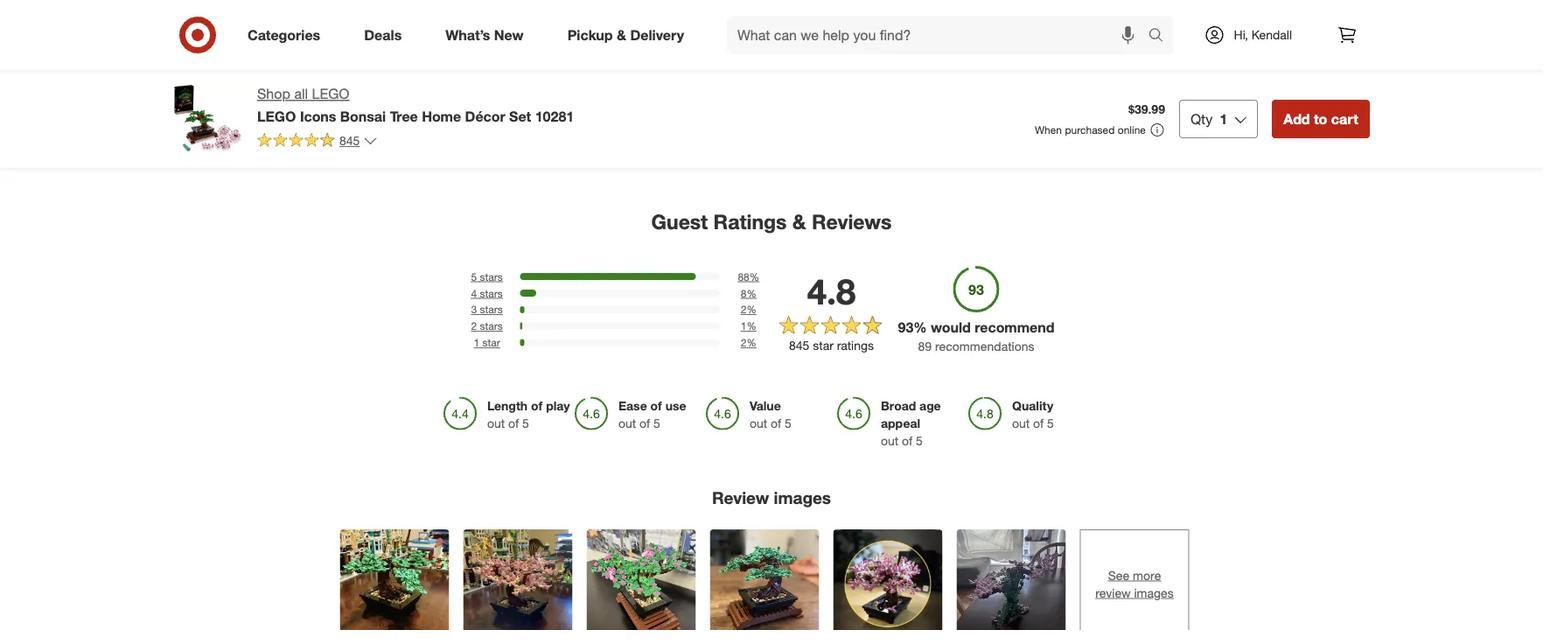 Task type: vqa. For each thing, say whether or not it's contained in the screenshot.
leftmost Your
no



Task type: describe. For each thing, give the bounding box(es) containing it.
purchased
[[1066, 123, 1115, 137]]

new
[[494, 26, 524, 43]]

length
[[488, 398, 528, 413]]

$94.99
[[898, 12, 935, 28]]

reviews
[[812, 209, 892, 234]]

see more review images
[[1096, 568, 1174, 601]]

2 for 3 stars
[[741, 303, 747, 316]]

of inside value out of 5
[[771, 415, 782, 431]]

$71.99
[[202, 28, 234, 41]]

appeal
[[881, 415, 921, 431]]

deals
[[364, 26, 402, 43]]

0 vertical spatial &
[[617, 26, 627, 43]]

75330
[[236, 71, 271, 87]]

$39.99
[[1129, 102, 1166, 117]]

training
[[210, 56, 252, 71]]

wars inside $57.99 reg $71.99 sale lego star wars dagobah jedi training diorama yoda set 75330
[[246, 41, 273, 56]]

845 star ratings
[[789, 338, 874, 353]]

lego inside '$94.99 lego icons santa visit christmas house décor set 10293 sponsored'
[[898, 28, 931, 43]]

see more review images button
[[1081, 530, 1190, 630]]

jedi
[[184, 56, 207, 71]]

1 %
[[741, 320, 757, 333]]

building inside the "$35.99 reg $44.99 lego star wars 2023 advent calendar holiday building set 75366"
[[362, 71, 407, 87]]

5 inside 'ease of use out of 5'
[[654, 415, 661, 431]]

main
[[1157, 28, 1184, 43]]

set inside the "$35.99 reg $44.99 lego star wars 2023 advent calendar holiday building set 75366"
[[410, 71, 429, 87]]

ease
[[619, 398, 647, 413]]

sponsored up shop all lego lego icons bonsai tree home décor set 10281
[[362, 71, 414, 85]]

93
[[898, 319, 914, 336]]

images inside see more review images
[[1135, 585, 1174, 601]]

set inside $99.99 lego holiday main street 10308 building set sponsored
[[1198, 43, 1217, 58]]

1 vertical spatial 4
[[471, 287, 477, 300]]

of inside quality out of 5
[[1034, 415, 1044, 431]]

add to cart button
[[1273, 100, 1371, 138]]

stars for 4 stars
[[480, 287, 503, 300]]

qty
[[1191, 110, 1213, 127]]

what's new link
[[431, 16, 546, 54]]

building inside $99.99 lego holiday main street 10308 building set sponsored
[[1150, 43, 1195, 58]]

review images
[[712, 488, 832, 508]]

$99.99
[[1077, 12, 1113, 28]]

of inside broad age appeal out of 5
[[903, 433, 913, 448]]

sponsored inside '$94.99 lego icons santa visit christmas house décor set 10293 sponsored'
[[898, 74, 950, 87]]

reg for $35.99
[[362, 28, 378, 41]]

2 stars
[[471, 320, 503, 333]]

castle
[[776, 43, 811, 58]]

reg for $57.99
[[184, 28, 199, 41]]

age
[[920, 398, 941, 413]]

lego inside $15.99 reg $18.79 lego star wars snowtrooper battle pack 4 figures set 75320
[[1255, 41, 1288, 56]]

recommendations
[[936, 338, 1035, 354]]

star for lego star wars 2023 advent calendar holiday building set 75366
[[399, 41, 421, 56]]

10281
[[535, 108, 574, 125]]

delivery
[[631, 26, 684, 43]]

stars for 2 stars
[[480, 320, 503, 333]]

to
[[1315, 110, 1328, 127]]

2 % for star
[[741, 336, 757, 349]]

$44.99
[[381, 28, 412, 41]]

3 stars
[[471, 303, 503, 316]]

pickup & delivery link
[[553, 16, 706, 54]]

bonsai
[[340, 108, 386, 125]]

lego right the "all"
[[312, 85, 350, 102]]

out inside value out of 5
[[750, 415, 768, 431]]

calendar
[[404, 56, 454, 71]]

add to cart
[[1284, 110, 1359, 127]]

guest review image 5 of 12, zoom in image
[[834, 530, 943, 630]]

review
[[712, 488, 770, 508]]

value out of 5
[[750, 398, 792, 431]]

tree
[[390, 108, 418, 125]]

93 % would recommend 89 recommendations
[[898, 319, 1055, 354]]

figures
[[1265, 71, 1305, 87]]

broad
[[881, 398, 917, 413]]

play
[[546, 398, 570, 413]]

$35.99
[[362, 12, 399, 28]]

yoda
[[184, 71, 211, 87]]

and
[[814, 43, 835, 58]]

% for 4 stars
[[747, 287, 757, 300]]

75366
[[432, 71, 466, 87]]

% inside "93 % would recommend 89 recommendations"
[[914, 319, 927, 336]]

set inside shop all lego lego icons bonsai tree home décor set 10281
[[509, 108, 532, 125]]

$18.79
[[1273, 28, 1305, 41]]

potter
[[789, 28, 823, 43]]

pickup
[[568, 26, 613, 43]]

cart
[[1332, 110, 1359, 127]]

1 for star
[[474, 336, 480, 349]]

deals link
[[349, 16, 424, 54]]

décor inside shop all lego lego icons bonsai tree home décor set 10281
[[465, 108, 506, 125]]

of down ease
[[640, 415, 651, 431]]

845 for 845
[[340, 133, 360, 148]]

broad age appeal out of 5
[[881, 398, 941, 448]]

5 inside quality out of 5
[[1048, 415, 1055, 431]]

$98.99
[[559, 28, 591, 41]]

5 inside the length of play out of 5
[[523, 415, 529, 431]]

set inside $169.99 lego harry potter hogwarts castle and grounds wizarding building set 76419
[[767, 74, 786, 89]]

visit
[[1003, 28, 1025, 43]]

1 horizontal spatial &
[[793, 209, 807, 234]]

0 vertical spatial images
[[774, 488, 832, 508]]

what's
[[446, 26, 491, 43]]

search
[[1141, 28, 1183, 45]]

stars for 5 stars
[[480, 270, 503, 283]]

sponsored down kendall
[[1255, 71, 1307, 85]]

guest
[[652, 209, 708, 234]]

battle
[[1330, 56, 1362, 71]]

hi, kendall
[[1235, 27, 1293, 42]]

sponsored left 75330
[[184, 71, 236, 85]]

qty 1
[[1191, 110, 1228, 127]]

845 link
[[257, 132, 378, 152]]

more
[[1134, 568, 1162, 583]]

star for 1
[[483, 336, 500, 349]]

sale inside $57.99 reg $71.99 sale lego star wars dagobah jedi training diorama yoda set 75330
[[236, 28, 257, 41]]

0 vertical spatial 1
[[1220, 110, 1228, 127]]

add
[[1284, 110, 1311, 127]]

845 for 845 star ratings
[[789, 338, 810, 353]]



Task type: locate. For each thing, give the bounding box(es) containing it.
décor inside '$94.99 lego icons santa visit christmas house décor set 10293 sponsored'
[[996, 43, 1029, 58]]

2 down 8
[[741, 303, 747, 316]]

0 vertical spatial 4
[[1255, 71, 1262, 87]]

of down the length
[[509, 415, 519, 431]]

1 horizontal spatial 4
[[1255, 71, 1262, 87]]

stars for 3 stars
[[480, 303, 503, 316]]

would
[[931, 319, 971, 336]]

star
[[483, 336, 500, 349], [813, 338, 834, 353]]

categories
[[248, 26, 321, 43]]

set left 76419
[[767, 74, 786, 89]]

wizarding
[[770, 58, 824, 74]]

2 vertical spatial 2
[[741, 336, 747, 349]]

reg left $44.99
[[362, 28, 378, 41]]

grounds
[[719, 58, 767, 74]]

2 stars from the top
[[480, 287, 503, 300]]

length of play out of 5
[[488, 398, 570, 431]]

images down more
[[1135, 585, 1174, 601]]

76419
[[789, 74, 823, 89]]

0 vertical spatial 845
[[340, 133, 360, 148]]

lego up grounds
[[719, 28, 752, 43]]

1 star from the left
[[220, 41, 242, 56]]

stars up 3 stars at the left of the page
[[480, 287, 503, 300]]

1 horizontal spatial décor
[[996, 43, 1029, 58]]

set left 75320
[[1309, 71, 1327, 87]]

1 horizontal spatial sale
[[594, 28, 614, 41]]

set left 10281
[[509, 108, 532, 125]]

christmas
[[898, 43, 954, 58]]

reg left $71.99
[[184, 28, 199, 41]]

icons up 845 "link"
[[300, 108, 336, 125]]

search button
[[1141, 16, 1183, 58]]

star inside $57.99 reg $71.99 sale lego star wars dagobah jedi training diorama yoda set 75330
[[220, 41, 242, 56]]

star down 2 stars
[[483, 336, 500, 349]]

1 vertical spatial images
[[1135, 585, 1174, 601]]

2 % for stars
[[741, 303, 757, 316]]

0 horizontal spatial holiday
[[457, 56, 498, 71]]

lego left 10308 at the right top
[[1077, 28, 1110, 43]]

845 left ratings
[[789, 338, 810, 353]]

out down the length
[[488, 415, 505, 431]]

out inside 'ease of use out of 5'
[[619, 415, 637, 431]]

out inside broad age appeal out of 5
[[881, 433, 899, 448]]

$15.99 reg $18.79 lego star wars snowtrooper battle pack 4 figures set 75320
[[1255, 12, 1392, 87]]

3 reg from the left
[[1255, 28, 1270, 41]]

sponsored down $99.99
[[1077, 58, 1128, 71]]

1 vertical spatial 2 %
[[741, 336, 757, 349]]

1 vertical spatial &
[[793, 209, 807, 234]]

2 % down 8 % on the left of page
[[741, 303, 757, 316]]

0 horizontal spatial building
[[362, 71, 407, 87]]

stars up 4 stars
[[480, 270, 503, 283]]

1 down 2 stars
[[474, 336, 480, 349]]

2
[[741, 303, 747, 316], [471, 320, 477, 333], [741, 336, 747, 349]]

wars up 75330
[[246, 41, 273, 56]]

icons inside '$94.99 lego icons santa visit christmas house décor set 10293 sponsored'
[[934, 28, 964, 43]]

review
[[1096, 585, 1131, 601]]

4 stars
[[471, 287, 503, 300]]

1 star
[[474, 336, 500, 349]]

use
[[666, 398, 687, 413]]

% for 1 star
[[747, 336, 757, 349]]

advent
[[362, 56, 401, 71]]

guest review image 6 of 12, zoom in image
[[957, 530, 1067, 630]]

4 inside $15.99 reg $18.79 lego star wars snowtrooper battle pack 4 figures set 75320
[[1255, 71, 1262, 87]]

1 2 % from the top
[[741, 303, 757, 316]]

wars inside $15.99 reg $18.79 lego star wars snowtrooper battle pack 4 figures set 75320
[[1317, 41, 1344, 56]]

out inside quality out of 5
[[1013, 415, 1030, 431]]

see
[[1109, 568, 1130, 583]]

1 horizontal spatial 845
[[789, 338, 810, 353]]

% for 3 stars
[[747, 303, 757, 316]]

sale right $71.99
[[236, 28, 257, 41]]

1 horizontal spatial wars
[[424, 41, 452, 56]]

1 vertical spatial 845
[[789, 338, 810, 353]]

image of lego icons bonsai tree home décor set 10281 image
[[173, 84, 243, 154]]

1 vertical spatial holiday
[[457, 56, 498, 71]]

What can we help you find? suggestions appear below search field
[[727, 16, 1153, 54]]

guest ratings & reviews
[[652, 209, 892, 234]]

3 stars from the top
[[480, 303, 503, 316]]

building up "tree"
[[362, 71, 407, 87]]

4 stars from the top
[[480, 320, 503, 333]]

guest review image 2 of 12, zoom in image
[[463, 530, 573, 630]]

star inside $15.99 reg $18.79 lego star wars snowtrooper battle pack 4 figures set 75320
[[1291, 41, 1314, 56]]

0 horizontal spatial &
[[617, 26, 627, 43]]

lego up 10293
[[898, 28, 931, 43]]

1 horizontal spatial star
[[399, 41, 421, 56]]

what's new
[[446, 26, 524, 43]]

lego inside $99.99 lego holiday main street 10308 building set sponsored
[[1077, 28, 1110, 43]]

4 up "3"
[[471, 287, 477, 300]]

reg right hi,
[[1255, 28, 1270, 41]]

icons inside shop all lego lego icons bonsai tree home décor set 10281
[[300, 108, 336, 125]]

holiday inside the "$35.99 reg $44.99 lego star wars 2023 advent calendar holiday building set 75366"
[[457, 56, 498, 71]]

building right 10308 at the right top
[[1150, 43, 1195, 58]]

out down ease
[[619, 415, 637, 431]]

stars up '1 star'
[[480, 320, 503, 333]]

2 2 % from the top
[[741, 336, 757, 349]]

1 stars from the top
[[480, 270, 503, 283]]

holiday left 'main'
[[1113, 28, 1154, 43]]

online
[[1118, 123, 1147, 137]]

set inside '$94.99 lego icons santa visit christmas house décor set 10293 sponsored'
[[898, 58, 917, 74]]

images right review on the bottom left of page
[[774, 488, 832, 508]]

1 horizontal spatial 1
[[741, 320, 747, 333]]

holiday down what's new
[[457, 56, 498, 71]]

2 horizontal spatial reg
[[1255, 28, 1270, 41]]

% for 5 stars
[[750, 270, 760, 283]]

décor right house
[[996, 43, 1029, 58]]

sponsored inside $99.99 lego holiday main street 10308 building set sponsored
[[1077, 58, 1128, 71]]

0 vertical spatial icons
[[934, 28, 964, 43]]

0 horizontal spatial décor
[[465, 108, 506, 125]]

2023
[[455, 41, 482, 56]]

sponsored down christmas
[[898, 74, 950, 87]]

8
[[741, 287, 747, 300]]

value
[[750, 398, 781, 413]]

4.8
[[808, 269, 856, 312]]

guest review image 1 of 12, zoom in image
[[340, 530, 449, 630]]

10308
[[1113, 43, 1147, 58]]

of down "value"
[[771, 415, 782, 431]]

sale right $98.99 at the left of the page
[[594, 28, 614, 41]]

1 vertical spatial décor
[[465, 108, 506, 125]]

out for broad age appeal
[[881, 433, 899, 448]]

out down "value"
[[750, 415, 768, 431]]

dagobah
[[276, 41, 326, 56]]

sponsored
[[1077, 58, 1128, 71], [184, 71, 236, 85], [362, 71, 414, 85], [541, 71, 593, 85], [1255, 71, 1307, 85], [719, 74, 771, 87], [898, 74, 950, 87]]

2 for 1 star
[[741, 336, 747, 349]]

5 inside broad age appeal out of 5
[[917, 433, 923, 448]]

out for ease of use
[[619, 415, 637, 431]]

wars
[[246, 41, 273, 56], [424, 41, 452, 56], [1317, 41, 1344, 56]]

845 down bonsai
[[340, 133, 360, 148]]

2 horizontal spatial building
[[1150, 43, 1195, 58]]

icons up 10293
[[934, 28, 964, 43]]

5 inside value out of 5
[[785, 415, 792, 431]]

diorama
[[256, 56, 301, 71]]

lego inside $169.99 lego harry potter hogwarts castle and grounds wizarding building set 76419
[[719, 28, 752, 43]]

wars inside the "$35.99 reg $44.99 lego star wars 2023 advent calendar holiday building set 75366"
[[424, 41, 452, 56]]

$169.99
[[719, 12, 763, 28]]

2 horizontal spatial star
[[1291, 41, 1314, 56]]

1 down 8
[[741, 320, 747, 333]]

when purchased online
[[1035, 123, 1147, 137]]

& right pickup
[[617, 26, 627, 43]]

0 horizontal spatial reg
[[184, 28, 199, 41]]

0 vertical spatial holiday
[[1113, 28, 1154, 43]]

building inside $169.99 lego harry potter hogwarts castle and grounds wizarding building set 76419
[[719, 74, 764, 89]]

ratings
[[714, 209, 787, 234]]

lego inside $57.99 reg $71.99 sale lego star wars dagobah jedi training diorama yoda set 75330
[[184, 41, 217, 56]]

star inside the "$35.99 reg $44.99 lego star wars 2023 advent calendar holiday building set 75366"
[[399, 41, 421, 56]]

& right ratings
[[793, 209, 807, 234]]

kendall
[[1252, 27, 1293, 42]]

0 horizontal spatial images
[[774, 488, 832, 508]]

harry
[[756, 28, 786, 43]]

guest review image 3 of 12, zoom in image
[[587, 530, 696, 630]]

set left 10293
[[898, 58, 917, 74]]

0 vertical spatial 2
[[741, 303, 747, 316]]

reg for $15.99
[[1255, 28, 1270, 41]]

88 %
[[738, 270, 760, 283]]

of left the use
[[651, 398, 662, 413]]

sponsored down hogwarts
[[719, 74, 771, 87]]

1 reg from the left
[[184, 28, 199, 41]]

1 vertical spatial icons
[[300, 108, 336, 125]]

hogwarts
[[719, 43, 773, 58]]

sale
[[236, 28, 257, 41], [594, 28, 614, 41]]

reg inside the "$35.99 reg $44.99 lego star wars 2023 advent calendar holiday building set 75366"
[[362, 28, 378, 41]]

2 horizontal spatial wars
[[1317, 41, 1344, 56]]

2 vertical spatial 1
[[474, 336, 480, 349]]

set inside $57.99 reg $71.99 sale lego star wars dagobah jedi training diorama yoda set 75330
[[214, 71, 233, 87]]

2 down "3"
[[471, 320, 477, 333]]

stars
[[480, 270, 503, 283], [480, 287, 503, 300], [480, 303, 503, 316], [480, 320, 503, 333]]

lego down $57.99
[[184, 41, 217, 56]]

0 horizontal spatial wars
[[246, 41, 273, 56]]

1 horizontal spatial images
[[1135, 585, 1174, 601]]

1 vertical spatial 1
[[741, 320, 747, 333]]

star for lego star wars snowtrooper battle pack 4 figures set 75320
[[1291, 41, 1314, 56]]

1 for %
[[741, 320, 747, 333]]

3 star from the left
[[1291, 41, 1314, 56]]

5 stars
[[471, 270, 503, 283]]

quality
[[1013, 398, 1054, 413]]

lego
[[719, 28, 752, 43], [898, 28, 931, 43], [1077, 28, 1110, 43], [184, 41, 217, 56], [362, 41, 395, 56], [1255, 41, 1288, 56], [312, 85, 350, 102], [257, 108, 296, 125]]

1 sale from the left
[[236, 28, 257, 41]]

0 horizontal spatial 845
[[340, 133, 360, 148]]

845
[[340, 133, 360, 148], [789, 338, 810, 353]]

1 horizontal spatial holiday
[[1113, 28, 1154, 43]]

1 right qty
[[1220, 110, 1228, 127]]

of
[[531, 398, 543, 413], [651, 398, 662, 413], [509, 415, 519, 431], [640, 415, 651, 431], [771, 415, 782, 431], [1034, 415, 1044, 431], [903, 433, 913, 448]]

of down appeal
[[903, 433, 913, 448]]

pack
[[1365, 56, 1392, 71]]

$98.99 sale
[[559, 28, 614, 41]]

% for 2 stars
[[747, 320, 757, 333]]

lego down the $35.99
[[362, 41, 395, 56]]

wars for lego star wars 2023 advent calendar holiday building set 75366
[[424, 41, 452, 56]]

sponsored up 10281
[[541, 71, 593, 85]]

2 reg from the left
[[362, 28, 378, 41]]

hi,
[[1235, 27, 1249, 42]]

2 down the 1 %
[[741, 336, 747, 349]]

out
[[488, 415, 505, 431], [619, 415, 637, 431], [750, 415, 768, 431], [1013, 415, 1030, 431], [881, 433, 899, 448]]

guest review image 4 of 12, zoom in image
[[710, 530, 820, 630]]

lego down the '$15.99'
[[1255, 41, 1288, 56]]

icons
[[934, 28, 964, 43], [300, 108, 336, 125]]

10293
[[920, 58, 954, 74]]

2 sale from the left
[[594, 28, 614, 41]]

building down hogwarts
[[719, 74, 764, 89]]

1 horizontal spatial building
[[719, 74, 764, 89]]

set right the yoda
[[214, 71, 233, 87]]

0 horizontal spatial star
[[220, 41, 242, 56]]

%
[[750, 270, 760, 283], [747, 287, 757, 300], [747, 303, 757, 316], [914, 319, 927, 336], [747, 320, 757, 333], [747, 336, 757, 349]]

2 horizontal spatial 1
[[1220, 110, 1228, 127]]

décor
[[996, 43, 1029, 58], [465, 108, 506, 125]]

1 horizontal spatial reg
[[362, 28, 378, 41]]

pickup & delivery
[[568, 26, 684, 43]]

$57.99
[[184, 12, 220, 28]]

75320
[[1331, 71, 1365, 87]]

décor right home at the left top of the page
[[465, 108, 506, 125]]

recommend
[[975, 319, 1055, 336]]

2 % down the 1 %
[[741, 336, 757, 349]]

4 left figures
[[1255, 71, 1262, 87]]

1 horizontal spatial icons
[[934, 28, 964, 43]]

1 wars from the left
[[246, 41, 273, 56]]

out down quality
[[1013, 415, 1030, 431]]

1
[[1220, 110, 1228, 127], [741, 320, 747, 333], [474, 336, 480, 349]]

when
[[1035, 123, 1063, 137]]

street
[[1077, 43, 1109, 58]]

lego inside the "$35.99 reg $44.99 lego star wars 2023 advent calendar holiday building set 75366"
[[362, 41, 395, 56]]

0 horizontal spatial icons
[[300, 108, 336, 125]]

2 wars from the left
[[424, 41, 452, 56]]

845 inside "link"
[[340, 133, 360, 148]]

home
[[422, 108, 461, 125]]

1 horizontal spatial star
[[813, 338, 834, 353]]

$15.99
[[1255, 12, 1292, 28]]

0 horizontal spatial 4
[[471, 287, 477, 300]]

2 star from the left
[[399, 41, 421, 56]]

$99.99 lego holiday main street 10308 building set sponsored
[[1077, 12, 1217, 71]]

of down quality
[[1034, 415, 1044, 431]]

set right 'main'
[[1198, 43, 1217, 58]]

set left 75366
[[410, 71, 429, 87]]

quality out of 5
[[1013, 398, 1055, 431]]

0 horizontal spatial 1
[[474, 336, 480, 349]]

0 horizontal spatial sale
[[236, 28, 257, 41]]

santa
[[967, 28, 999, 43]]

out inside the length of play out of 5
[[488, 415, 505, 431]]

out down appeal
[[881, 433, 899, 448]]

of left play
[[531, 398, 543, 413]]

0 vertical spatial 2 %
[[741, 303, 757, 316]]

wars for lego star wars snowtrooper battle pack 4 figures set 75320
[[1317, 41, 1344, 56]]

reg inside $15.99 reg $18.79 lego star wars snowtrooper battle pack 4 figures set 75320
[[1255, 28, 1270, 41]]

lego down shop
[[257, 108, 296, 125]]

shop all lego lego icons bonsai tree home décor set 10281
[[257, 85, 574, 125]]

$35.99 reg $44.99 lego star wars 2023 advent calendar holiday building set 75366
[[362, 12, 498, 87]]

out for length of play
[[488, 415, 505, 431]]

stars up 2 stars
[[480, 303, 503, 316]]

set inside $15.99 reg $18.79 lego star wars snowtrooper battle pack 4 figures set 75320
[[1309, 71, 1327, 87]]

0 horizontal spatial star
[[483, 336, 500, 349]]

star for 845
[[813, 338, 834, 353]]

house
[[957, 43, 993, 58]]

holiday inside $99.99 lego holiday main street 10308 building set sponsored
[[1113, 28, 1154, 43]]

3 wars from the left
[[1317, 41, 1344, 56]]

star left ratings
[[813, 338, 834, 353]]

1 vertical spatial 2
[[471, 320, 477, 333]]

$169.99 lego harry potter hogwarts castle and grounds wizarding building set 76419
[[719, 12, 835, 89]]

all
[[294, 85, 308, 102]]

wars left the 2023
[[424, 41, 452, 56]]

shop
[[257, 85, 291, 102]]

reg inside $57.99 reg $71.99 sale lego star wars dagobah jedi training diorama yoda set 75330
[[184, 28, 199, 41]]

wars up 75320
[[1317, 41, 1344, 56]]

89
[[919, 338, 932, 354]]

0 vertical spatial décor
[[996, 43, 1029, 58]]

images
[[774, 488, 832, 508], [1135, 585, 1174, 601]]



